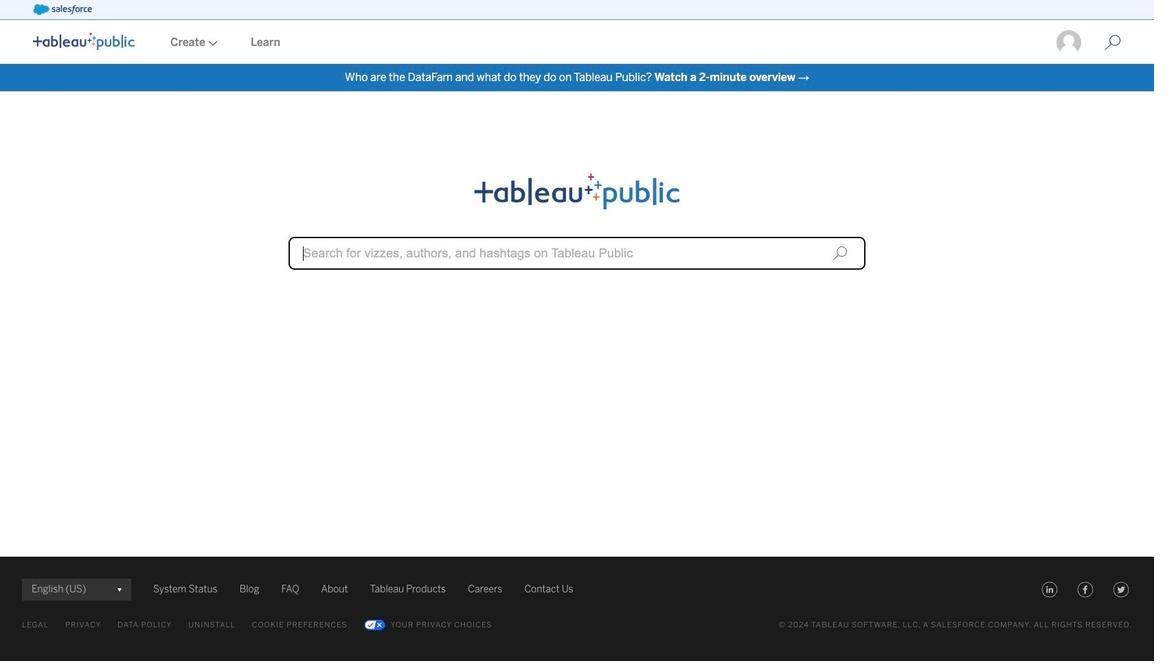 Task type: vqa. For each thing, say whether or not it's contained in the screenshot.
"Bouton" to the bottom
no



Task type: describe. For each thing, give the bounding box(es) containing it.
create image
[[205, 41, 218, 46]]

logo image
[[33, 32, 135, 50]]



Task type: locate. For each thing, give the bounding box(es) containing it.
salesforce logo image
[[33, 4, 92, 15]]

gary.orlando image
[[1055, 29, 1083, 56]]

go to search image
[[1088, 34, 1138, 51]]

Search input field
[[289, 237, 866, 270]]

selected language element
[[32, 579, 122, 601]]

search image
[[833, 246, 848, 261]]



